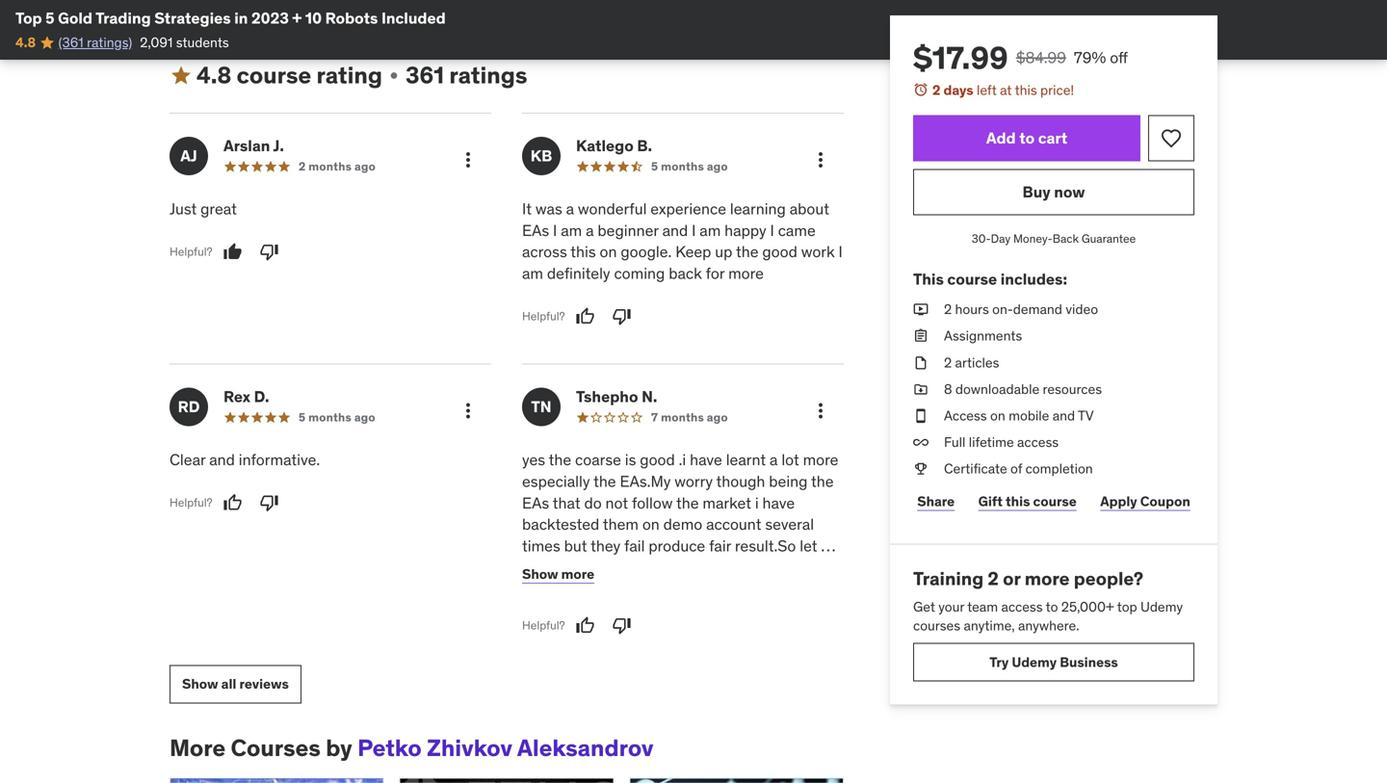 Task type: locate. For each thing, give the bounding box(es) containing it.
1 vertical spatial this
[[571, 242, 596, 262]]

361
[[406, 61, 444, 90]]

the down happy
[[736, 242, 759, 262]]

on down beginner
[[600, 242, 617, 262]]

and
[[663, 221, 688, 240], [1053, 407, 1076, 425], [209, 450, 235, 470], [615, 558, 641, 578]]

30-day money-back guarantee
[[972, 231, 1137, 246]]

this inside it was a wonderful experience learning about eas i am a beginner and i am happy i came across this on google. keep up the good work i am definitely coming back for more
[[571, 242, 596, 262]]

months down rating
[[309, 159, 352, 174]]

more
[[170, 734, 226, 763]]

udemy
[[1141, 599, 1184, 616], [1012, 654, 1057, 671]]

course down completion
[[1034, 493, 1077, 510]]

a
[[566, 199, 575, 219], [586, 221, 594, 240], [770, 450, 778, 470]]

on
[[600, 242, 617, 262], [991, 407, 1006, 425], [643, 515, 660, 535]]

1 horizontal spatial show
[[522, 566, 559, 583]]

1 vertical spatial access
[[1002, 599, 1043, 616]]

0 vertical spatial to
[[1020, 128, 1035, 148]]

articles
[[956, 354, 1000, 371]]

about up came
[[790, 199, 830, 219]]

backtested
[[522, 515, 600, 535]]

1 horizontal spatial about
[[790, 199, 830, 219]]

just
[[170, 199, 197, 219]]

5 months ago up 'informative.'
[[299, 410, 376, 425]]

coarse
[[575, 450, 622, 470]]

2 vertical spatial on
[[643, 515, 660, 535]]

am down was
[[561, 221, 582, 240]]

came
[[779, 221, 816, 240]]

additional actions for review by katlego b. image
[[810, 148, 833, 172]]

certificate of completion
[[945, 460, 1094, 478]]

0 horizontal spatial to
[[1020, 128, 1035, 148]]

2
[[933, 81, 941, 99], [299, 159, 306, 174], [945, 301, 952, 318], [945, 354, 952, 371], [988, 567, 999, 591]]

helpful? left undo mark review by arslan j. as helpful icon
[[170, 244, 213, 259]]

i down was
[[553, 221, 557, 240]]

show left all
[[182, 676, 218, 693]]

was
[[536, 199, 563, 219]]

0 horizontal spatial show
[[182, 676, 218, 693]]

ago for b.
[[707, 159, 729, 174]]

$17.99 $84.99 79% off
[[914, 39, 1129, 77]]

resources
[[1043, 381, 1103, 398]]

2 vertical spatial course
[[1034, 493, 1077, 510]]

show down times
[[522, 566, 559, 583]]

2 horizontal spatial 5
[[652, 159, 659, 174]]

helpful? left 'mark review by rex d. as helpful' 'image'
[[170, 495, 213, 510]]

5 up 'informative.'
[[299, 410, 306, 425]]

5 months ago up experience
[[652, 159, 729, 174]]

price!
[[1041, 81, 1075, 99]]

xsmall image left the "2 articles" in the right of the page
[[914, 354, 929, 372]]

1 horizontal spatial i
[[756, 493, 759, 513]]

4 xsmall image from the top
[[914, 407, 929, 426]]

more down but
[[562, 566, 595, 583]]

1 vertical spatial eas
[[522, 493, 550, 513]]

up
[[715, 242, 733, 262]]

4.8 down top
[[15, 34, 36, 51]]

2 xsmall image from the top
[[914, 354, 929, 372]]

keep
[[676, 242, 712, 262]]

this right gift
[[1006, 493, 1031, 510]]

helpful? left mark review by katlego b. as helpful icon at the top left of page
[[522, 309, 565, 324]]

0 vertical spatial udemy
[[1141, 599, 1184, 616]]

i
[[756, 493, 759, 513], [695, 558, 698, 578]]

5 down the b.
[[652, 159, 659, 174]]

good down came
[[763, 242, 798, 262]]

rex d.
[[224, 387, 269, 407]]

course
[[237, 61, 312, 90], [948, 269, 998, 289], [1034, 493, 1077, 510]]

1 vertical spatial 5 months ago
[[299, 410, 376, 425]]

1 eas from the top
[[522, 221, 550, 240]]

2 vertical spatial a
[[770, 450, 778, 470]]

the up especially
[[549, 450, 572, 470]]

helpful? for clear and informative.
[[170, 495, 213, 510]]

a down wonderful
[[586, 221, 594, 240]]

.i
[[679, 450, 687, 470]]

am up up
[[700, 221, 721, 240]]

xsmall image
[[914, 300, 929, 319], [914, 354, 929, 372], [914, 380, 929, 399], [914, 407, 929, 426]]

the up demo
[[677, 493, 699, 513]]

2 for 2 days left at this price!
[[933, 81, 941, 99]]

0 vertical spatial on
[[600, 242, 617, 262]]

try udemy business
[[990, 654, 1119, 671]]

or
[[1003, 567, 1021, 591]]

show all reviews button
[[170, 666, 301, 704]]

i right work
[[839, 242, 843, 262]]

1 horizontal spatial to
[[1046, 599, 1059, 616]]

1 horizontal spatial udemy
[[1141, 599, 1184, 616]]

2 eas from the top
[[522, 493, 550, 513]]

xsmall image left full
[[914, 433, 929, 452]]

have right the .i
[[690, 450, 723, 470]]

eas down especially
[[522, 493, 550, 513]]

anywhere.
[[1019, 617, 1080, 635]]

about down but
[[550, 558, 590, 578]]

about
[[790, 199, 830, 219], [550, 558, 590, 578]]

rd
[[178, 397, 200, 417]]

25,000+
[[1062, 599, 1115, 616]]

1 horizontal spatial have
[[763, 493, 795, 513]]

certificate
[[945, 460, 1008, 478]]

especially
[[522, 472, 590, 492]]

assignments
[[945, 327, 1023, 345]]

mark review by rex d. as helpful image
[[223, 493, 242, 513]]

more inside training 2 or more people? get your team access to 25,000+ top udemy courses anytime, anywhere.
[[1025, 567, 1070, 591]]

your
[[939, 599, 965, 616]]

am down across
[[522, 264, 544, 284]]

this inside 'link'
[[1006, 493, 1031, 510]]

1 vertical spatial show
[[182, 676, 218, 693]]

mobile
[[1009, 407, 1050, 425]]

on inside it was a wonderful experience learning about eas i am a beginner and i am happy i came across this on google. keep up the good work i am definitely coming back for more
[[600, 242, 617, 262]]

gift this course link
[[975, 483, 1081, 521]]

1 vertical spatial udemy
[[1012, 654, 1057, 671]]

course for 4.8
[[237, 61, 312, 90]]

xsmall image down this
[[914, 327, 929, 346]]

fair
[[709, 537, 732, 556]]

2 for 2 months ago
[[299, 159, 306, 174]]

2 horizontal spatial course
[[1034, 493, 1077, 510]]

share button
[[914, 483, 959, 521]]

(361
[[58, 34, 84, 51]]

to left cart
[[1020, 128, 1035, 148]]

0 vertical spatial 4.8
[[15, 34, 36, 51]]

katlego
[[576, 136, 634, 156]]

a left the lot
[[770, 450, 778, 470]]

more right for
[[729, 264, 764, 284]]

this course includes:
[[914, 269, 1068, 289]]

10
[[305, 8, 322, 28]]

definitely
[[547, 264, 611, 284]]

i right can
[[695, 558, 698, 578]]

more inside it was a wonderful experience learning about eas i am a beginner and i am happy i came across this on google. keep up the good work i am definitely coming back for more
[[729, 264, 764, 284]]

4.8 for 4.8
[[15, 34, 36, 51]]

1 vertical spatial to
[[1046, 599, 1059, 616]]

to
[[1020, 128, 1035, 148], [1046, 599, 1059, 616]]

0 horizontal spatial about
[[550, 558, 590, 578]]

0 vertical spatial show
[[522, 566, 559, 583]]

1 horizontal spatial a
[[586, 221, 594, 240]]

good up 'eas.my'
[[640, 450, 675, 470]]

buy now button
[[914, 169, 1195, 216]]

7 months ago
[[652, 410, 728, 425]]

about inside it was a wonderful experience learning about eas i am a beginner and i am happy i came across this on google. keep up the good work i am definitely coming back for more
[[790, 199, 830, 219]]

0 horizontal spatial on
[[600, 242, 617, 262]]

a right was
[[566, 199, 575, 219]]

but
[[564, 537, 587, 556]]

days
[[944, 81, 974, 99]]

this up definitely
[[571, 242, 596, 262]]

course for this
[[948, 269, 998, 289]]

petko
[[358, 734, 422, 763]]

mark review by tshepho n. as unhelpful image
[[613, 616, 632, 636]]

access down or
[[1002, 599, 1043, 616]]

1 vertical spatial 5
[[652, 159, 659, 174]]

0 vertical spatial course
[[237, 61, 312, 90]]

this right at
[[1016, 81, 1038, 99]]

undo mark review by arslan j. as helpful image
[[223, 242, 242, 262]]

more inside yes the coarse is good .i have learnt a lot more especially the eas.my worry though being the eas  that do not  follow the market i have backtested them on demo account several times but they fail produce fair result.
[[803, 450, 839, 470]]

great
[[201, 199, 237, 219]]

and down fail
[[615, 558, 641, 578]]

alarm image
[[914, 82, 929, 97]]

1 horizontal spatial good
[[763, 242, 798, 262]]

more right or
[[1025, 567, 1070, 591]]

xsmall image left access at the right of page
[[914, 407, 929, 426]]

access down mobile
[[1018, 434, 1059, 451]]

have down being
[[763, 493, 795, 513]]

1 vertical spatial course
[[948, 269, 998, 289]]

udemy right top
[[1141, 599, 1184, 616]]

courses
[[231, 734, 321, 763]]

eas down it
[[522, 221, 550, 240]]

xsmall image left '8'
[[914, 380, 929, 399]]

course inside 'link'
[[1034, 493, 1077, 510]]

1 xsmall image from the top
[[914, 300, 929, 319]]

and inside it was a wonderful experience learning about eas i am a beginner and i am happy i came across this on google. keep up the good work i am definitely coming back for more
[[663, 221, 688, 240]]

0 vertical spatial i
[[756, 493, 759, 513]]

1 horizontal spatial on
[[643, 515, 660, 535]]

downloadable
[[956, 381, 1040, 398]]

1 vertical spatial good
[[640, 450, 675, 470]]

0 vertical spatial good
[[763, 242, 798, 262]]

reviews
[[240, 676, 289, 693]]

result.
[[735, 537, 778, 556]]

course down 2023
[[237, 61, 312, 90]]

0 vertical spatial this
[[1016, 81, 1038, 99]]

1 vertical spatial about
[[550, 558, 590, 578]]

months up experience
[[661, 159, 705, 174]]

0 horizontal spatial i
[[695, 558, 698, 578]]

4.8 right medium icon
[[197, 61, 232, 90]]

udemy right "try"
[[1012, 654, 1057, 671]]

of
[[1011, 460, 1023, 478]]

helpful? for it was a wonderful experience learning about eas i am a beginner and i am happy i came across this on google. keep up the good work i am definitely coming back for more
[[522, 309, 565, 324]]

additional actions for review by tshepho n. image
[[810, 400, 833, 423]]

xsmall image down this
[[914, 300, 929, 319]]

1 horizontal spatial course
[[948, 269, 998, 289]]

xsmall image for 8 downloadable resources
[[914, 380, 929, 399]]

ask
[[522, 558, 546, 578]]

produce
[[649, 537, 706, 556]]

so let me ask about tp and sl  can i adjust them.
[[522, 537, 843, 578]]

off
[[1111, 48, 1129, 67]]

2 horizontal spatial on
[[991, 407, 1006, 425]]

to up anywhere.
[[1046, 599, 1059, 616]]

demo
[[664, 515, 703, 535]]

j.
[[273, 136, 284, 156]]

lifetime
[[969, 434, 1015, 451]]

1 vertical spatial 4.8
[[197, 61, 232, 90]]

0 vertical spatial a
[[566, 199, 575, 219]]

google.
[[621, 242, 672, 262]]

xsmall image up share
[[914, 460, 929, 479]]

2 vertical spatial 5
[[299, 410, 306, 425]]

tshepho
[[576, 387, 639, 407]]

on down follow
[[643, 515, 660, 535]]

1 horizontal spatial 4.8
[[197, 61, 232, 90]]

mark review by arslan j. as unhelpful image
[[260, 242, 279, 262]]

1 horizontal spatial am
[[561, 221, 582, 240]]

mark review by katlego b. as helpful image
[[576, 307, 595, 326]]

2 hours on-demand video
[[945, 301, 1099, 318]]

months for j.
[[309, 159, 352, 174]]

5 right top
[[45, 8, 55, 28]]

months right 7
[[661, 410, 705, 425]]

on down downloadable on the right
[[991, 407, 1006, 425]]

d.
[[254, 387, 269, 407]]

0 vertical spatial access
[[1018, 434, 1059, 451]]

xsmall image for assignments
[[914, 327, 929, 346]]

udemy inside training 2 or more people? get your team access to 25,000+ top udemy courses anytime, anywhere.
[[1141, 599, 1184, 616]]

0 horizontal spatial 5 months ago
[[299, 410, 376, 425]]

0 vertical spatial eas
[[522, 221, 550, 240]]

xsmall image for certificate of completion
[[914, 460, 929, 479]]

5 for it was a wonderful experience learning about eas i am a beginner and i am happy i came across this on google. keep up the good work i am definitely coming back for more
[[652, 159, 659, 174]]

0 horizontal spatial udemy
[[1012, 654, 1057, 671]]

0 vertical spatial 5
[[45, 8, 55, 28]]

0 vertical spatial about
[[790, 199, 830, 219]]

0 horizontal spatial course
[[237, 61, 312, 90]]

tp
[[593, 558, 611, 578]]

adjust
[[702, 558, 744, 578]]

helpful? for just great
[[170, 244, 213, 259]]

0 horizontal spatial good
[[640, 450, 675, 470]]

good inside yes the coarse is good .i have learnt a lot more especially the eas.my worry though being the eas  that do not  follow the market i have backtested them on demo account several times but they fail produce fair result.
[[640, 450, 675, 470]]

course up "hours"
[[948, 269, 998, 289]]

is
[[625, 450, 637, 470]]

0 vertical spatial have
[[690, 450, 723, 470]]

2 vertical spatial this
[[1006, 493, 1031, 510]]

2 horizontal spatial a
[[770, 450, 778, 470]]

show all reviews
[[182, 676, 289, 693]]

1 vertical spatial i
[[695, 558, 698, 578]]

months
[[309, 159, 352, 174], [661, 159, 705, 174], [309, 410, 352, 425], [661, 410, 705, 425]]

0 horizontal spatial 4.8
[[15, 34, 36, 51]]

more right the lot
[[803, 450, 839, 470]]

ratings
[[450, 61, 528, 90]]

1 horizontal spatial 5
[[299, 410, 306, 425]]

about inside so let me ask about tp and sl  can i adjust them.
[[550, 558, 590, 578]]

0 vertical spatial 5 months ago
[[652, 159, 729, 174]]

3 xsmall image from the top
[[914, 380, 929, 399]]

and down experience
[[663, 221, 688, 240]]

i down 'though'
[[756, 493, 759, 513]]

eas inside it was a wonderful experience learning about eas i am a beginner and i am happy i came across this on google. keep up the good work i am definitely coming back for more
[[522, 221, 550, 240]]

30-
[[972, 231, 991, 246]]

additional actions for review by arslan j. image
[[457, 148, 480, 172]]

xsmall image
[[386, 68, 402, 83], [914, 327, 929, 346], [914, 433, 929, 452], [914, 460, 929, 479]]

access
[[1018, 434, 1059, 451], [1002, 599, 1043, 616]]

on-
[[993, 301, 1014, 318]]

0 horizontal spatial a
[[566, 199, 575, 219]]

months up 'informative.'
[[309, 410, 352, 425]]

udemy inside try udemy business link
[[1012, 654, 1057, 671]]

1 horizontal spatial 5 months ago
[[652, 159, 729, 174]]

lot
[[782, 450, 800, 470]]

2,091 students
[[140, 34, 229, 51]]

it
[[522, 199, 532, 219]]

1 vertical spatial have
[[763, 493, 795, 513]]

courses
[[914, 617, 961, 635]]



Task type: describe. For each thing, give the bounding box(es) containing it.
apply coupon button
[[1097, 483, 1195, 521]]

n.
[[642, 387, 658, 407]]

xsmall image left 361
[[386, 68, 402, 83]]

and left tv
[[1053, 407, 1076, 425]]

0 horizontal spatial am
[[522, 264, 544, 284]]

i inside yes the coarse is good .i have learnt a lot more especially the eas.my worry though being the eas  that do not  follow the market i have backtested them on demo account several times but they fail produce fair result.
[[756, 493, 759, 513]]

coming
[[614, 264, 665, 284]]

79%
[[1075, 48, 1107, 67]]

cart
[[1039, 128, 1068, 148]]

the right being
[[812, 472, 834, 492]]

top 5 gold trading strategies in 2023 + 10 robots included
[[15, 8, 446, 28]]

tn
[[531, 397, 552, 417]]

2023
[[252, 8, 289, 28]]

ago for j.
[[355, 159, 376, 174]]

7
[[652, 410, 659, 425]]

361 ratings
[[406, 61, 528, 90]]

completion
[[1026, 460, 1094, 478]]

trading
[[96, 8, 151, 28]]

xsmall image for full lifetime access
[[914, 433, 929, 452]]

mark review by tshepho n. as helpful image
[[576, 616, 595, 636]]

team
[[968, 599, 999, 616]]

2 horizontal spatial am
[[700, 221, 721, 240]]

several
[[766, 515, 815, 535]]

though
[[717, 472, 766, 492]]

2 inside training 2 or more people? get your team access to 25,000+ top udemy courses anytime, anywhere.
[[988, 567, 999, 591]]

fail
[[625, 537, 645, 556]]

0 horizontal spatial 5
[[45, 8, 55, 28]]

0 horizontal spatial have
[[690, 450, 723, 470]]

back
[[1053, 231, 1079, 246]]

5 months ago for rex d.
[[299, 410, 376, 425]]

tshepho n.
[[576, 387, 658, 407]]

informative.
[[239, 450, 320, 470]]

xsmall image for 2 articles
[[914, 354, 929, 372]]

training
[[914, 567, 984, 591]]

5 for clear and informative.
[[299, 410, 306, 425]]

anytime,
[[964, 617, 1016, 635]]

the inside it was a wonderful experience learning about eas i am a beginner and i am happy i came across this on google. keep up the good work i am definitely coming back for more
[[736, 242, 759, 262]]

tv
[[1079, 407, 1095, 425]]

eas.my
[[620, 472, 671, 492]]

demand
[[1014, 301, 1063, 318]]

months for d.
[[309, 410, 352, 425]]

share
[[918, 493, 955, 510]]

yes the coarse is good .i have learnt a lot more especially the eas.my worry though being the eas  that do not  follow the market i have backtested them on demo account several times but they fail produce fair result.
[[522, 450, 839, 556]]

me
[[822, 537, 843, 556]]

show more button
[[522, 556, 595, 594]]

wishlist image
[[1161, 127, 1184, 150]]

can
[[666, 558, 691, 578]]

$17.99
[[914, 39, 1009, 77]]

mark review by rex d. as unhelpful image
[[260, 493, 279, 513]]

mark review by katlego b. as unhelpful image
[[613, 307, 632, 326]]

4.8 course rating
[[197, 61, 383, 90]]

8 downloadable resources
[[945, 381, 1103, 398]]

ago for d.
[[355, 410, 376, 425]]

just great
[[170, 199, 237, 219]]

sl
[[645, 558, 662, 578]]

people?
[[1074, 567, 1144, 591]]

included
[[382, 8, 446, 28]]

1 vertical spatial on
[[991, 407, 1006, 425]]

ratings)
[[87, 34, 132, 51]]

rating
[[317, 61, 383, 90]]

a inside yes the coarse is good .i have learnt a lot more especially the eas.my worry though being the eas  that do not  follow the market i have backtested them on demo account several times but they fail produce fair result.
[[770, 450, 778, 470]]

months for n.
[[661, 410, 705, 425]]

eas inside yes the coarse is good .i have learnt a lot more especially the eas.my worry though being the eas  that do not  follow the market i have backtested them on demo account several times but they fail produce fair result.
[[522, 493, 550, 513]]

i inside so let me ask about tp and sl  can i adjust them.
[[695, 558, 698, 578]]

more inside button
[[562, 566, 595, 583]]

try
[[990, 654, 1009, 671]]

petko zhivkov aleksandrov link
[[358, 734, 654, 763]]

beginner
[[598, 221, 659, 240]]

ago for n.
[[707, 410, 728, 425]]

8
[[945, 381, 953, 398]]

and inside so let me ask about tp and sl  can i adjust them.
[[615, 558, 641, 578]]

i left came
[[771, 221, 775, 240]]

4.8 for 4.8 course rating
[[197, 61, 232, 90]]

students
[[176, 34, 229, 51]]

2 days left at this price!
[[933, 81, 1075, 99]]

2 for 2 hours on-demand video
[[945, 301, 952, 318]]

show for aj
[[522, 566, 559, 583]]

across
[[522, 242, 567, 262]]

wonderful
[[578, 199, 647, 219]]

2 articles
[[945, 354, 1000, 371]]

apply coupon
[[1101, 493, 1191, 510]]

on inside yes the coarse is good .i have learnt a lot more especially the eas.my worry though being the eas  that do not  follow the market i have backtested them on demo account several times but they fail produce fair result.
[[643, 515, 660, 535]]

happy
[[725, 221, 767, 240]]

$84.99
[[1017, 48, 1067, 67]]

clear
[[170, 450, 206, 470]]

b.
[[637, 136, 653, 156]]

add to cart button
[[914, 115, 1141, 162]]

access
[[945, 407, 988, 425]]

aleksandrov
[[517, 734, 654, 763]]

and right clear
[[209, 450, 235, 470]]

access inside training 2 or more people? get your team access to 25,000+ top udemy courses anytime, anywhere.
[[1002, 599, 1043, 616]]

add
[[987, 128, 1017, 148]]

xsmall image for 2 hours on-demand video
[[914, 300, 929, 319]]

5 months ago for katlego b.
[[652, 159, 729, 174]]

access on mobile and tv
[[945, 407, 1095, 425]]

so
[[778, 537, 797, 556]]

show for 30-day money-back guarantee
[[182, 676, 218, 693]]

it was a wonderful experience learning about eas i am a beginner and i am happy i came across this on google. keep up the good work i am definitely coming back for more
[[522, 199, 843, 284]]

account
[[707, 515, 762, 535]]

to inside button
[[1020, 128, 1035, 148]]

do
[[585, 493, 602, 513]]

strategies
[[154, 8, 231, 28]]

1 vertical spatial a
[[586, 221, 594, 240]]

try udemy business link
[[914, 644, 1195, 682]]

medium image
[[170, 64, 193, 87]]

i up keep
[[692, 221, 696, 240]]

gift this course
[[979, 493, 1077, 510]]

good inside it was a wonderful experience learning about eas i am a beginner and i am happy i came across this on google. keep up the good work i am definitely coming back for more
[[763, 242, 798, 262]]

the down coarse in the left bottom of the page
[[594, 472, 616, 492]]

months for b.
[[661, 159, 705, 174]]

let
[[800, 537, 818, 556]]

more courses by petko zhivkov aleksandrov
[[170, 734, 654, 763]]

being
[[769, 472, 808, 492]]

helpful? left mark review by tshepho n. as helpful image
[[522, 618, 565, 633]]

to inside training 2 or more people? get your team access to 25,000+ top udemy courses anytime, anywhere.
[[1046, 599, 1059, 616]]

xsmall image for access on mobile and tv
[[914, 407, 929, 426]]

money-
[[1014, 231, 1053, 246]]

they
[[591, 537, 621, 556]]

full
[[945, 434, 966, 451]]

arslan
[[224, 136, 270, 156]]

additional actions for review by rex d. image
[[457, 400, 480, 423]]

work
[[802, 242, 835, 262]]

arslan j.
[[224, 136, 284, 156]]

2 for 2 articles
[[945, 354, 952, 371]]

now
[[1055, 182, 1086, 202]]

follow
[[632, 493, 673, 513]]

this
[[914, 269, 944, 289]]

coupon
[[1141, 493, 1191, 510]]



Task type: vqa. For each thing, say whether or not it's contained in the screenshot.
learn inside "Learn at your own pace, with lifetime access on mobile and desktop"
no



